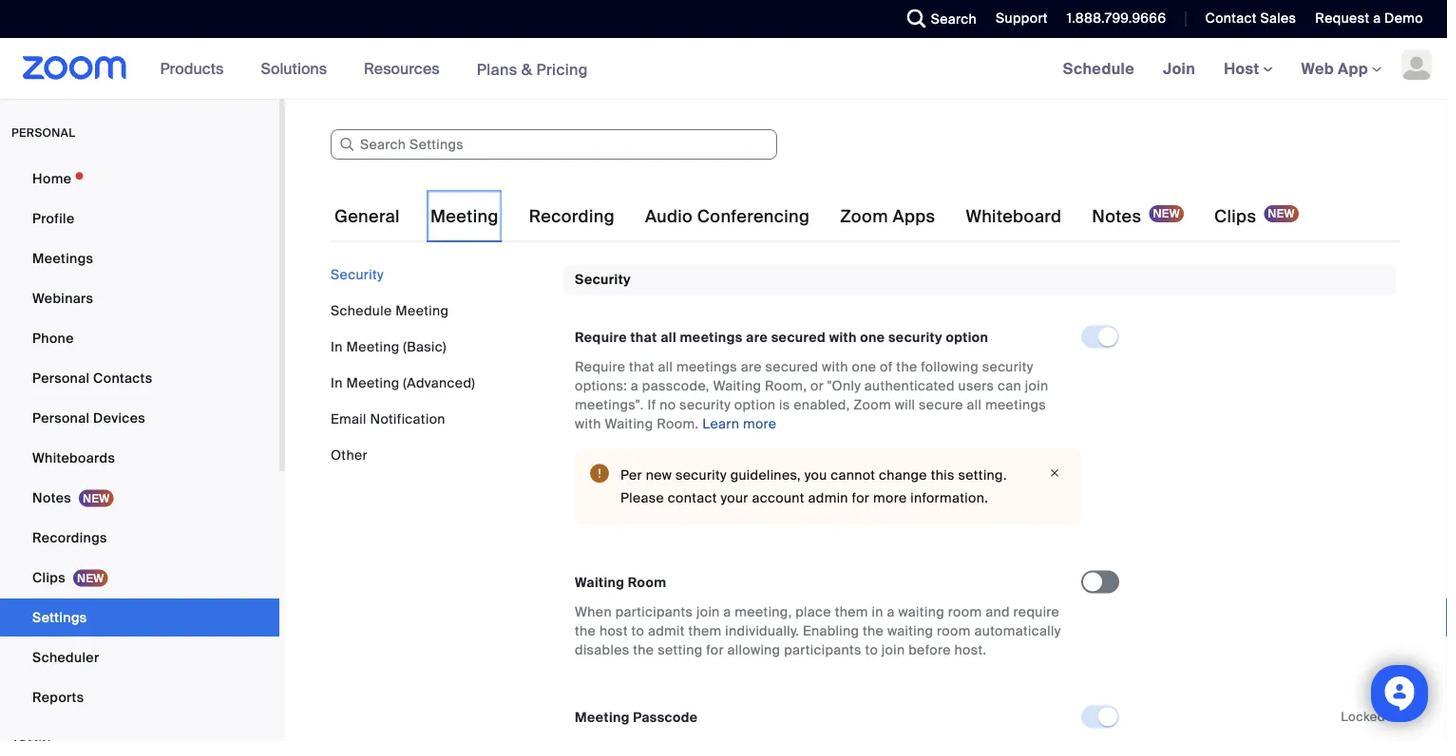 Task type: vqa. For each thing, say whether or not it's contained in the screenshot.
right image associated with Room Management
no



Task type: locate. For each thing, give the bounding box(es) containing it.
whiteboards link
[[0, 439, 279, 477]]

personal contacts
[[32, 369, 152, 387]]

1 vertical spatial for
[[706, 641, 724, 659]]

require inside require that all meetings are secured with one of the following security options: a passcode, waiting room, or "only authenticated users can join meetings". if no security option is enabled, zoom will secure all meetings with waiting room.
[[575, 358, 625, 376]]

request
[[1315, 10, 1370, 27]]

0 horizontal spatial notes
[[32, 489, 71, 506]]

security
[[331, 266, 384, 283], [575, 271, 631, 288]]

settings
[[32, 609, 87, 626]]

1 vertical spatial them
[[688, 622, 722, 640]]

setting
[[658, 641, 703, 659]]

one inside require that all meetings are secured with one of the following security options: a passcode, waiting room, or "only authenticated users can join meetings". if no security option is enabled, zoom will secure all meetings with waiting room.
[[852, 358, 876, 376]]

notes
[[1092, 206, 1142, 228], [32, 489, 71, 506]]

a
[[1373, 10, 1381, 27], [631, 377, 639, 395], [723, 603, 731, 621], [887, 603, 895, 621]]

1 vertical spatial meetings
[[676, 358, 737, 376]]

1 vertical spatial option
[[734, 396, 776, 414]]

option up the learn more
[[734, 396, 776, 414]]

information.
[[910, 489, 988, 507]]

are for security
[[746, 329, 768, 346]]

a up "meetings"."
[[631, 377, 639, 395]]

email notification
[[331, 410, 445, 428]]

for right setting
[[706, 641, 724, 659]]

security inside "per new security guidelines, you cannot change this setting. please contact your account admin for more information."
[[675, 466, 727, 484]]

contact
[[1205, 10, 1257, 27]]

room up host.
[[937, 622, 971, 640]]

0 vertical spatial meetings
[[680, 329, 743, 346]]

1 horizontal spatial schedule
[[1063, 58, 1135, 78]]

participants up admit
[[615, 603, 693, 621]]

notes inside tabs of my account settings page "tab list"
[[1092, 206, 1142, 228]]

them up setting
[[688, 622, 722, 640]]

2 vertical spatial waiting
[[575, 574, 625, 591]]

2 in from the top
[[331, 374, 343, 391]]

0 vertical spatial waiting
[[898, 603, 944, 621]]

audio conferencing
[[645, 206, 810, 228]]

0 vertical spatial in
[[331, 338, 343, 355]]

0 vertical spatial for
[[852, 489, 870, 507]]

email notification link
[[331, 410, 445, 428]]

0 vertical spatial all
[[661, 329, 677, 346]]

security
[[888, 329, 943, 346], [982, 358, 1034, 376], [679, 396, 731, 414], [675, 466, 727, 484]]

more right learn
[[743, 415, 777, 433]]

1 vertical spatial more
[[873, 489, 907, 507]]

schedule down 1.888.799.9666
[[1063, 58, 1135, 78]]

0 vertical spatial one
[[860, 329, 885, 346]]

1 vertical spatial in
[[331, 374, 343, 391]]

zoom left the apps
[[840, 206, 888, 228]]

in meeting (basic)
[[331, 338, 446, 355]]

room
[[628, 574, 666, 591]]

1 vertical spatial one
[[852, 358, 876, 376]]

schedule inside menu bar
[[331, 302, 392, 319]]

one left of
[[852, 358, 876, 376]]

account
[[752, 489, 805, 507]]

for down cannot
[[852, 489, 870, 507]]

in
[[331, 338, 343, 355], [331, 374, 343, 391]]

in down the schedule meeting
[[331, 338, 343, 355]]

participants down enabling
[[784, 641, 862, 659]]

pricing
[[536, 59, 588, 79]]

0 vertical spatial more
[[743, 415, 777, 433]]

please
[[620, 489, 664, 507]]

whiteboard
[[966, 206, 1062, 228]]

the up authenticated
[[896, 358, 917, 376]]

recordings link
[[0, 519, 279, 557]]

option up following
[[946, 329, 988, 346]]

0 horizontal spatial participants
[[615, 603, 693, 621]]

product information navigation
[[146, 38, 602, 100]]

scheduler
[[32, 648, 99, 666]]

personal down phone
[[32, 369, 90, 387]]

menu bar
[[331, 265, 549, 465]]

0 vertical spatial participants
[[615, 603, 693, 621]]

1 horizontal spatial join
[[882, 641, 905, 659]]

1 horizontal spatial to
[[865, 641, 878, 659]]

2 personal from the top
[[32, 409, 90, 427]]

0 vertical spatial schedule
[[1063, 58, 1135, 78]]

1 horizontal spatial option
[[946, 329, 988, 346]]

security up contact
[[675, 466, 727, 484]]

waiting up when
[[575, 574, 625, 591]]

join up setting
[[696, 603, 720, 621]]

require
[[575, 329, 627, 346], [575, 358, 625, 376]]

to down the in
[[865, 641, 878, 659]]

banner
[[0, 38, 1447, 100]]

Search Settings text field
[[331, 129, 777, 160]]

more
[[743, 415, 777, 433], [873, 489, 907, 507]]

personal up whiteboards
[[32, 409, 90, 427]]

schedule inside meetings 'navigation'
[[1063, 58, 1135, 78]]

0 vertical spatial join
[[1025, 377, 1048, 395]]

more inside "per new security guidelines, you cannot change this setting. please contact your account admin for more information."
[[873, 489, 907, 507]]

0 vertical spatial them
[[835, 603, 868, 621]]

them left the in
[[835, 603, 868, 621]]

recordings
[[32, 529, 107, 546]]

one for security
[[860, 329, 885, 346]]

secure
[[919, 396, 963, 414]]

room left and in the right of the page
[[948, 603, 982, 621]]

in for in meeting (basic)
[[331, 338, 343, 355]]

join
[[1163, 58, 1195, 78]]

conferencing
[[697, 206, 810, 228]]

security down recording
[[575, 271, 631, 288]]

admin
[[808, 489, 848, 507]]

phone link
[[0, 319, 279, 357]]

notes inside personal menu 'menu'
[[32, 489, 71, 506]]

1 vertical spatial all
[[658, 358, 673, 376]]

join inside require that all meetings are secured with one of the following security options: a passcode, waiting room, or "only authenticated users can join meetings". if no security option is enabled, zoom will secure all meetings with waiting room.
[[1025, 377, 1048, 395]]

audio
[[645, 206, 693, 228]]

security inside security element
[[575, 271, 631, 288]]

resources
[[364, 58, 440, 78]]

1 personal from the top
[[32, 369, 90, 387]]

1 vertical spatial zoom
[[853, 396, 891, 414]]

in for in meeting (advanced)
[[331, 374, 343, 391]]

require that all meetings are secured with one of the following security options: a passcode, waiting room, or "only authenticated users can join meetings". if no security option is enabled, zoom will secure all meetings with waiting room.
[[575, 358, 1048, 433]]

security link
[[331, 266, 384, 283]]

that for require that all meetings are secured with one of the following security options: a passcode, waiting room, or "only authenticated users can join meetings". if no security option is enabled, zoom will secure all meetings with waiting room.
[[629, 358, 654, 376]]

all for require that all meetings are secured with one security option
[[661, 329, 677, 346]]

all
[[661, 329, 677, 346], [658, 358, 673, 376], [967, 396, 982, 414]]

0 vertical spatial room
[[948, 603, 982, 621]]

are down require that all meetings are secured with one security option
[[741, 358, 762, 376]]

1 vertical spatial waiting
[[887, 622, 933, 640]]

join link
[[1149, 38, 1210, 99]]

setting.
[[958, 466, 1007, 484]]

meetings for require that all meetings are secured with one of the following security options: a passcode, waiting room, or "only authenticated users can join meetings". if no security option is enabled, zoom will secure all meetings with waiting room.
[[676, 358, 737, 376]]

one up of
[[860, 329, 885, 346]]

1 horizontal spatial security
[[575, 271, 631, 288]]

are up room,
[[746, 329, 768, 346]]

notification
[[370, 410, 445, 428]]

0 horizontal spatial option
[[734, 396, 776, 414]]

meetings navigation
[[1049, 38, 1447, 100]]

schedule for schedule meeting
[[331, 302, 392, 319]]

1 vertical spatial room
[[937, 622, 971, 640]]

personal devices link
[[0, 399, 279, 437]]

0 vertical spatial secured
[[771, 329, 826, 346]]

following
[[921, 358, 979, 376]]

zoom left will at the bottom right
[[853, 396, 891, 414]]

1 horizontal spatial notes
[[1092, 206, 1142, 228]]

0 horizontal spatial schedule
[[331, 302, 392, 319]]

meeting
[[430, 206, 499, 228], [395, 302, 449, 319], [346, 338, 400, 355], [346, 374, 400, 391], [575, 709, 630, 726]]

1 horizontal spatial clips
[[1214, 206, 1256, 228]]

1 vertical spatial secured
[[765, 358, 818, 376]]

security up 'schedule meeting' 'link'
[[331, 266, 384, 283]]

0 horizontal spatial for
[[706, 641, 724, 659]]

personal for personal devices
[[32, 409, 90, 427]]

in meeting (basic) link
[[331, 338, 446, 355]]

this
[[931, 466, 955, 484]]

0 vertical spatial zoom
[[840, 206, 888, 228]]

1 vertical spatial with
[[822, 358, 848, 376]]

if
[[647, 396, 656, 414]]

learn
[[702, 415, 739, 433]]

the down the in
[[863, 622, 884, 640]]

more down change
[[873, 489, 907, 507]]

scheduler link
[[0, 639, 279, 677]]

in up email at the left
[[331, 374, 343, 391]]

waiting
[[713, 377, 761, 395], [605, 415, 653, 433], [575, 574, 625, 591]]

host button
[[1224, 58, 1273, 78]]

join right the 'can' on the bottom right
[[1025, 377, 1048, 395]]

contact sales link
[[1191, 0, 1301, 38], [1205, 10, 1296, 27]]

1 horizontal spatial more
[[873, 489, 907, 507]]

waiting down "meetings"."
[[605, 415, 653, 433]]

new
[[646, 466, 672, 484]]

meetings
[[680, 329, 743, 346], [676, 358, 737, 376], [985, 396, 1046, 414]]

in meeting (advanced)
[[331, 374, 475, 391]]

0 horizontal spatial join
[[696, 603, 720, 621]]

to
[[631, 622, 644, 640], [865, 641, 878, 659]]

email
[[331, 410, 366, 428]]

security up of
[[888, 329, 943, 346]]

secured inside require that all meetings are secured with one of the following security options: a passcode, waiting room, or "only authenticated users can join meetings". if no security option is enabled, zoom will secure all meetings with waiting room.
[[765, 358, 818, 376]]

2 horizontal spatial join
[[1025, 377, 1048, 395]]

schedule down security link
[[331, 302, 392, 319]]

when
[[575, 603, 612, 621]]

enabled,
[[794, 396, 850, 414]]

1 vertical spatial clips
[[32, 569, 66, 586]]

0 vertical spatial that
[[630, 329, 657, 346]]

apps
[[893, 206, 935, 228]]

schedule
[[1063, 58, 1135, 78], [331, 302, 392, 319]]

"only
[[827, 377, 861, 395]]

1 vertical spatial require
[[575, 358, 625, 376]]

1 vertical spatial schedule
[[331, 302, 392, 319]]

0 vertical spatial clips
[[1214, 206, 1256, 228]]

close image
[[1043, 464, 1066, 481]]

personal
[[32, 369, 90, 387], [32, 409, 90, 427]]

join
[[1025, 377, 1048, 395], [696, 603, 720, 621], [882, 641, 905, 659]]

1 vertical spatial to
[[865, 641, 878, 659]]

the
[[896, 358, 917, 376], [575, 622, 596, 640], [863, 622, 884, 640], [633, 641, 654, 659]]

1 horizontal spatial them
[[835, 603, 868, 621]]

meetings".
[[575, 396, 644, 414]]

waiting up the learn more
[[713, 377, 761, 395]]

that
[[630, 329, 657, 346], [629, 358, 654, 376]]

meeting for in meeting (advanced)
[[346, 374, 400, 391]]

plans & pricing link
[[477, 59, 588, 79], [477, 59, 588, 79]]

whiteboards
[[32, 449, 115, 467]]

0 vertical spatial with
[[829, 329, 857, 346]]

home link
[[0, 160, 279, 198]]

2 require from the top
[[575, 358, 625, 376]]

1 vertical spatial waiting
[[605, 415, 653, 433]]

meeting for schedule meeting
[[395, 302, 449, 319]]

0 vertical spatial personal
[[32, 369, 90, 387]]

require for require that all meetings are secured with one security option
[[575, 329, 627, 346]]

0 vertical spatial require
[[575, 329, 627, 346]]

1 horizontal spatial participants
[[784, 641, 862, 659]]

disables
[[575, 641, 629, 659]]

0 horizontal spatial them
[[688, 622, 722, 640]]

1 in from the top
[[331, 338, 343, 355]]

secured for of
[[765, 358, 818, 376]]

0 horizontal spatial clips
[[32, 569, 66, 586]]

host
[[599, 622, 628, 640]]

clips link
[[0, 559, 279, 597]]

0 vertical spatial are
[[746, 329, 768, 346]]

0 horizontal spatial more
[[743, 415, 777, 433]]

clips inside personal menu 'menu'
[[32, 569, 66, 586]]

2 vertical spatial all
[[967, 396, 982, 414]]

join left the before
[[882, 641, 905, 659]]

require for require that all meetings are secured with one of the following security options: a passcode, waiting room, or "only authenticated users can join meetings". if no security option is enabled, zoom will secure all meetings with waiting room.
[[575, 358, 625, 376]]

general
[[334, 206, 400, 228]]

0 vertical spatial to
[[631, 622, 644, 640]]

1 vertical spatial are
[[741, 358, 762, 376]]

that inside require that all meetings are secured with one of the following security options: a passcode, waiting room, or "only authenticated users can join meetings". if no security option is enabled, zoom will secure all meetings with waiting room.
[[629, 358, 654, 376]]

per new security guidelines, you cannot change this setting. please contact your account admin for more information. alert
[[575, 449, 1081, 525]]

solutions button
[[261, 38, 335, 99]]

1 vertical spatial that
[[629, 358, 654, 376]]

to right host
[[631, 622, 644, 640]]

web app button
[[1301, 58, 1382, 78]]

0 vertical spatial notes
[[1092, 206, 1142, 228]]

individually.
[[725, 622, 799, 640]]

them
[[835, 603, 868, 621], [688, 622, 722, 640]]

1 vertical spatial join
[[696, 603, 720, 621]]

for inside when participants join a meeting, place them in a waiting room and require the host to admit them individually. enabling the waiting room automatically disables the setting for allowing participants to join before host.
[[706, 641, 724, 659]]

1 vertical spatial notes
[[32, 489, 71, 506]]

0 vertical spatial option
[[946, 329, 988, 346]]

request a demo link
[[1301, 0, 1447, 38], [1315, 10, 1423, 27]]

search
[[931, 10, 977, 28]]

are inside require that all meetings are secured with one of the following security options: a passcode, waiting room, or "only authenticated users can join meetings". if no security option is enabled, zoom will secure all meetings with waiting room.
[[741, 358, 762, 376]]

1 horizontal spatial for
[[852, 489, 870, 507]]

1 require from the top
[[575, 329, 627, 346]]

1 vertical spatial personal
[[32, 409, 90, 427]]

0 horizontal spatial to
[[631, 622, 644, 640]]

waiting room
[[575, 574, 666, 591]]



Task type: describe. For each thing, give the bounding box(es) containing it.
0 vertical spatial waiting
[[713, 377, 761, 395]]

meeting passcode
[[575, 709, 698, 726]]

learn more link
[[702, 415, 777, 433]]

guidelines,
[[730, 466, 801, 484]]

is
[[779, 396, 790, 414]]

all for require that all meetings are secured with one of the following security options: a passcode, waiting room, or "only authenticated users can join meetings". if no security option is enabled, zoom will secure all meetings with waiting room.
[[658, 358, 673, 376]]

web app
[[1301, 58, 1368, 78]]

0 horizontal spatial security
[[331, 266, 384, 283]]

learn more
[[702, 415, 777, 433]]

contact sales
[[1205, 10, 1296, 27]]

automatically
[[974, 622, 1061, 640]]

2 vertical spatial with
[[575, 415, 601, 433]]

search button
[[893, 0, 982, 38]]

security up the 'can' on the bottom right
[[982, 358, 1034, 376]]

app
[[1338, 58, 1368, 78]]

place
[[795, 603, 831, 621]]

meeting for in meeting (basic)
[[346, 338, 400, 355]]

and
[[985, 603, 1010, 621]]

are for of
[[741, 358, 762, 376]]

security up learn
[[679, 396, 731, 414]]

clips inside tabs of my account settings page "tab list"
[[1214, 206, 1256, 228]]

2 vertical spatial meetings
[[985, 396, 1046, 414]]

warning image
[[590, 464, 609, 483]]

your
[[721, 489, 748, 507]]

1.888.799.9666 button up 'schedule' link at the top right of page
[[1067, 10, 1166, 27]]

solutions
[[261, 58, 327, 78]]

secured for security
[[771, 329, 826, 346]]

can
[[998, 377, 1021, 395]]

banner containing products
[[0, 38, 1447, 100]]

recording
[[529, 206, 615, 228]]

room.
[[657, 415, 699, 433]]

1.888.799.9666
[[1067, 10, 1166, 27]]

the down when
[[575, 622, 596, 640]]

other
[[331, 446, 368, 464]]

personal for personal contacts
[[32, 369, 90, 387]]

a right the in
[[887, 603, 895, 621]]

one for of
[[852, 358, 876, 376]]

profile link
[[0, 200, 279, 238]]

devices
[[93, 409, 145, 427]]

in meeting (advanced) link
[[331, 374, 475, 391]]

meetings
[[32, 249, 93, 267]]

other link
[[331, 446, 368, 464]]

of
[[880, 358, 893, 376]]

zoom inside require that all meetings are secured with one of the following security options: a passcode, waiting room, or "only authenticated users can join meetings". if no security option is enabled, zoom will secure all meetings with waiting room.
[[853, 396, 891, 414]]

personal menu menu
[[0, 160, 279, 718]]

phone
[[32, 329, 74, 347]]

reports
[[32, 688, 84, 706]]

(advanced)
[[403, 374, 475, 391]]

personal devices
[[32, 409, 145, 427]]

tabs of my account settings page tab list
[[331, 190, 1303, 243]]

schedule for schedule
[[1063, 58, 1135, 78]]

demo
[[1384, 10, 1423, 27]]

with for of
[[822, 358, 848, 376]]

locked
[[1341, 709, 1385, 725]]

reports link
[[0, 678, 279, 716]]

plans
[[477, 59, 517, 79]]

meetings for require that all meetings are secured with one security option
[[680, 329, 743, 346]]

2 vertical spatial join
[[882, 641, 905, 659]]

require that all meetings are secured with one security option
[[575, 329, 988, 346]]

passcode,
[[642, 377, 709, 395]]

meeting inside tabs of my account settings page "tab list"
[[430, 206, 499, 228]]

meeting inside security element
[[575, 709, 630, 726]]

zoom inside tabs of my account settings page "tab list"
[[840, 206, 888, 228]]

the inside require that all meetings are secured with one of the following security options: a passcode, waiting room, or "only authenticated users can join meetings". if no security option is enabled, zoom will secure all meetings with waiting room.
[[896, 358, 917, 376]]

schedule meeting link
[[331, 302, 449, 319]]

1.888.799.9666 button up "join"
[[1053, 0, 1171, 38]]

will
[[895, 396, 915, 414]]

resources button
[[364, 38, 448, 99]]

1 vertical spatial participants
[[784, 641, 862, 659]]

web
[[1301, 58, 1334, 78]]

options:
[[575, 377, 627, 395]]

&
[[521, 59, 532, 79]]

sales
[[1260, 10, 1296, 27]]

security element
[[563, 265, 1397, 741]]

home
[[32, 170, 72, 187]]

for inside "per new security guidelines, you cannot change this setting. please contact your account admin for more information."
[[852, 489, 870, 507]]

that for require that all meetings are secured with one security option
[[630, 329, 657, 346]]

webinars
[[32, 289, 93, 307]]

host.
[[954, 641, 987, 659]]

option inside require that all meetings are secured with one of the following security options: a passcode, waiting room, or "only authenticated users can join meetings". if no security option is enabled, zoom will secure all meetings with waiting room.
[[734, 396, 776, 414]]

a inside require that all meetings are secured with one of the following security options: a passcode, waiting room, or "only authenticated users can join meetings". if no security option is enabled, zoom will secure all meetings with waiting room.
[[631, 377, 639, 395]]

users
[[958, 377, 994, 395]]

contacts
[[93, 369, 152, 387]]

passcode
[[633, 709, 698, 726]]

menu bar containing security
[[331, 265, 549, 465]]

profile
[[32, 210, 75, 227]]

webinars link
[[0, 279, 279, 317]]

a left meeting,
[[723, 603, 731, 621]]

before
[[909, 641, 951, 659]]

admit
[[648, 622, 685, 640]]

zoom logo image
[[23, 56, 127, 80]]

a left 'demo' at the right top of page
[[1373, 10, 1381, 27]]

products
[[160, 58, 224, 78]]

request a demo
[[1315, 10, 1423, 27]]

change
[[879, 466, 927, 484]]

the down admit
[[633, 641, 654, 659]]

enabling
[[803, 622, 859, 640]]

plans & pricing
[[477, 59, 588, 79]]

zoom apps
[[840, 206, 935, 228]]

profile picture image
[[1401, 49, 1432, 80]]

with for security
[[829, 329, 857, 346]]

in
[[872, 603, 883, 621]]

support
[[996, 10, 1048, 27]]

require
[[1013, 603, 1060, 621]]

products button
[[160, 38, 232, 99]]

schedule meeting
[[331, 302, 449, 319]]



